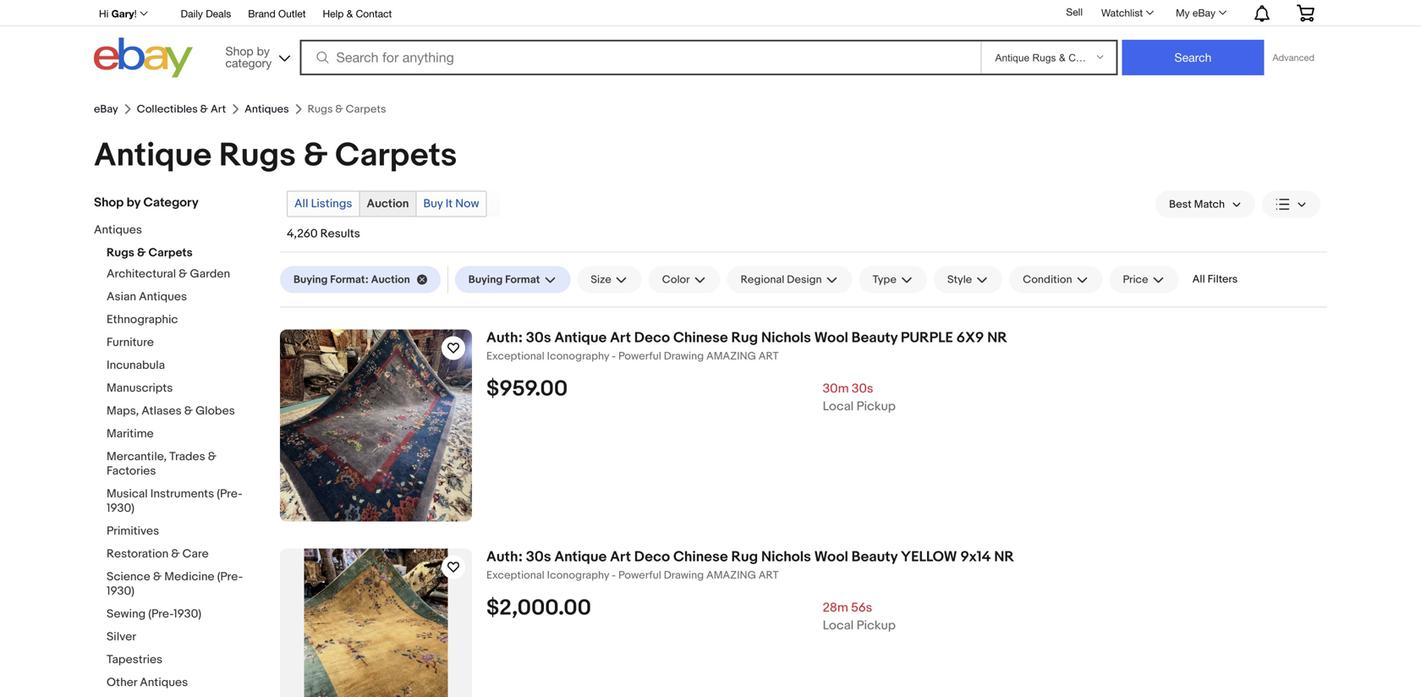 Task type: locate. For each thing, give the bounding box(es) containing it.
0 vertical spatial shop
[[225, 44, 254, 58]]

drawing for $2,000.00
[[664, 569, 704, 582]]

nr inside auth:   30s antique art deco chinese rug     nichols wool beauty  yellow 9x14 nr exceptional iconography - powerful drawing  amazing art
[[994, 548, 1014, 566]]

musical
[[107, 487, 148, 501]]

buying
[[294, 273, 328, 286], [469, 273, 503, 286]]

buying inside dropdown button
[[469, 273, 503, 286]]

auth: inside auth:   30s antique art deco chinese rug     nichols wool beauty  yellow 9x14 nr exceptional iconography - powerful drawing  amazing art
[[486, 548, 523, 566]]

1930)
[[107, 501, 134, 516], [107, 584, 134, 599], [174, 607, 201, 621]]

6x9
[[957, 329, 984, 347]]

auth:
[[486, 329, 523, 347], [486, 548, 523, 566]]

auth:   30s antique art deco chinese rug     nichols wool beauty  yellow 9x14 nr exceptional iconography - powerful drawing  amazing art
[[486, 548, 1014, 582]]

art inside auth:   30s antique art deco chinese rug     nichols wool beauty  yellow 9x14 nr exceptional iconography - powerful drawing  amazing art
[[610, 548, 631, 566]]

0 vertical spatial pickup
[[857, 399, 896, 414]]

collectibles
[[137, 103, 198, 116]]

0 horizontal spatial ebay
[[94, 103, 118, 116]]

0 vertical spatial beauty
[[852, 329, 898, 347]]

0 vertical spatial amazing
[[706, 350, 756, 363]]

2 wool from the top
[[814, 548, 848, 566]]

hi
[[99, 8, 109, 19]]

iconography inside auth:   30s antique art deco chinese rug     nichols wool beauty  yellow 9x14 nr exceptional iconography - powerful drawing  amazing art
[[547, 569, 609, 582]]

30s right the 30m on the right
[[852, 381, 873, 396]]

1 vertical spatial -
[[612, 569, 616, 582]]

nichols for $2,000.00
[[761, 548, 811, 566]]

0 vertical spatial local
[[823, 399, 854, 414]]

1 vertical spatial auth:
[[486, 548, 523, 566]]

0 vertical spatial exceptional iconography - powerful drawing  amazing art text field
[[486, 350, 1327, 363]]

shop down deals at the top left of page
[[225, 44, 254, 58]]

2 iconography from the top
[[547, 569, 609, 582]]

30s up "$2,000.00"
[[526, 548, 551, 566]]

1 auth: from the top
[[486, 329, 523, 347]]

chinese inside auth:   30s antique art deco chinese rug     nichols wool beauty  yellow 9x14 nr exceptional iconography - powerful drawing  amazing art
[[673, 548, 728, 566]]

instruments
[[150, 487, 214, 501]]

1 horizontal spatial shop
[[225, 44, 254, 58]]

advanced
[[1273, 52, 1315, 63]]

1 iconography from the top
[[547, 350, 609, 363]]

2 vertical spatial 30s
[[526, 548, 551, 566]]

1 powerful from the top
[[618, 350, 661, 363]]

auction
[[367, 197, 409, 211], [371, 273, 410, 286]]

2 chinese from the top
[[673, 548, 728, 566]]

0 vertical spatial antiques link
[[245, 103, 289, 116]]

1930) up primitives
[[107, 501, 134, 516]]

& left care
[[171, 547, 180, 561]]

2 local from the top
[[823, 618, 854, 633]]

nr for $2,000.00
[[994, 548, 1014, 566]]

- inside 'auth:   30s antique art deco chinese rug     nichols wool beauty   purple 6x9 nr exceptional iconography - powerful drawing  amazing art'
[[612, 350, 616, 363]]

exceptional inside 'auth:   30s antique art deco chinese rug     nichols wool beauty   purple 6x9 nr exceptional iconography - powerful drawing  amazing art'
[[486, 350, 545, 363]]

0 horizontal spatial shop
[[94, 195, 124, 210]]

amazing inside 'auth:   30s antique art deco chinese rug     nichols wool beauty   purple 6x9 nr exceptional iconography - powerful drawing  amazing art'
[[706, 350, 756, 363]]

0 vertical spatial iconography
[[547, 350, 609, 363]]

1 art from the top
[[759, 350, 779, 363]]

mercantile, trades & factories link
[[107, 450, 267, 480]]

1 vertical spatial 30s
[[852, 381, 873, 396]]

drawing for $959.00
[[664, 350, 704, 363]]

local inside 28m 56s local pickup
[[823, 618, 854, 633]]

iconography inside 'auth:   30s antique art deco chinese rug     nichols wool beauty   purple 6x9 nr exceptional iconography - powerful drawing  amazing art'
[[547, 350, 609, 363]]

iconography for $2,000.00
[[547, 569, 609, 582]]

carpets for antiques rugs & carpets architectural & garden asian antiques ethnographic furniture incunabula manuscripts maps, atlases & globes maritime mercantile, trades & factories musical instruments (pre- 1930) primitives restoration & care science & medicine (pre- 1930) sewing (pre-1930) silver tapestries other antiques
[[149, 246, 193, 260]]

wool up the 30m on the right
[[814, 329, 848, 347]]

buying left format
[[469, 273, 503, 286]]

1 horizontal spatial by
[[257, 44, 270, 58]]

30s inside 30m 30s local pickup
[[852, 381, 873, 396]]

exceptional inside auth:   30s antique art deco chinese rug     nichols wool beauty  yellow 9x14 nr exceptional iconography - powerful drawing  amazing art
[[486, 569, 545, 582]]

2 nichols from the top
[[761, 548, 811, 566]]

1 local from the top
[[823, 399, 854, 414]]

exceptional
[[486, 350, 545, 363], [486, 569, 545, 582]]

0 vertical spatial by
[[257, 44, 270, 58]]

buying left format:
[[294, 273, 328, 286]]

iconography up the $959.00
[[547, 350, 609, 363]]

contact
[[356, 8, 392, 19]]

powerful inside auth:   30s antique art deco chinese rug     nichols wool beauty  yellow 9x14 nr exceptional iconography - powerful drawing  amazing art
[[618, 569, 661, 582]]

0 horizontal spatial all
[[294, 197, 308, 211]]

1 chinese from the top
[[673, 329, 728, 347]]

category
[[143, 195, 199, 210]]

shop left the category
[[94, 195, 124, 210]]

Exceptional Iconography - Powerful Drawing  AMAZING ART text field
[[486, 350, 1327, 363], [486, 569, 1327, 582]]

iconography up "$2,000.00"
[[547, 569, 609, 582]]

1 vertical spatial art
[[610, 329, 631, 347]]

antique down size
[[554, 329, 607, 347]]

2 buying from the left
[[469, 273, 503, 286]]

0 vertical spatial 1930)
[[107, 501, 134, 516]]

price
[[1123, 273, 1148, 286]]

exceptional up "$2,000.00"
[[486, 569, 545, 582]]

1 vertical spatial ebay
[[94, 103, 118, 116]]

art
[[211, 103, 226, 116], [610, 329, 631, 347], [610, 548, 631, 566]]

1 vertical spatial rugs
[[107, 246, 134, 260]]

local inside 30m 30s local pickup
[[823, 399, 854, 414]]

carpets up 'architectural & garden' link
[[149, 246, 193, 260]]

0 horizontal spatial carpets
[[149, 246, 193, 260]]

exceptional up the $959.00
[[486, 350, 545, 363]]

2 vertical spatial 1930)
[[174, 607, 201, 621]]

-
[[612, 350, 616, 363], [612, 569, 616, 582]]

type
[[873, 273, 897, 286]]

1 vertical spatial (pre-
[[217, 570, 243, 584]]

drawing inside 'auth:   30s antique art deco chinese rug     nichols wool beauty   purple 6x9 nr exceptional iconography - powerful drawing  amazing art'
[[664, 350, 704, 363]]

(pre- right sewing
[[148, 607, 174, 621]]

nichols inside 'auth:   30s antique art deco chinese rug     nichols wool beauty   purple 6x9 nr exceptional iconography - powerful drawing  amazing art'
[[761, 329, 811, 347]]

1 horizontal spatial ebay
[[1193, 7, 1216, 19]]

nichols inside auth:   30s antique art deco chinese rug     nichols wool beauty  yellow 9x14 nr exceptional iconography - powerful drawing  amazing art
[[761, 548, 811, 566]]

2 exceptional iconography - powerful drawing  amazing art text field from the top
[[486, 569, 1327, 582]]

all inside all listings 'link'
[[294, 197, 308, 211]]

0 vertical spatial art
[[211, 103, 226, 116]]

ebay
[[1193, 7, 1216, 19], [94, 103, 118, 116]]

2 powerful from the top
[[618, 569, 661, 582]]

1 vertical spatial antique
[[554, 329, 607, 347]]

2 auth: from the top
[[486, 548, 523, 566]]

0 vertical spatial carpets
[[335, 136, 457, 176]]

art for $959.00
[[759, 350, 779, 363]]

all
[[294, 197, 308, 211], [1192, 273, 1205, 286]]

beauty for $2,000.00
[[852, 548, 898, 566]]

auction link
[[360, 192, 416, 216]]

nr right 9x14
[[994, 548, 1014, 566]]

maps,
[[107, 404, 139, 418]]

exceptional iconography - powerful drawing  amazing art text field down auth:   30s antique art deco chinese rug     nichols wool beauty  yellow 9x14 nr 'link'
[[486, 569, 1327, 582]]

deco for $959.00
[[634, 329, 670, 347]]

shop by category
[[94, 195, 199, 210]]

auction right format:
[[371, 273, 410, 286]]

2 beauty from the top
[[852, 548, 898, 566]]

1 deco from the top
[[634, 329, 670, 347]]

deco inside auth:   30s antique art deco chinese rug     nichols wool beauty  yellow 9x14 nr exceptional iconography - powerful drawing  amazing art
[[634, 548, 670, 566]]

rug for $959.00
[[731, 329, 758, 347]]

1930) up silver link
[[174, 607, 201, 621]]

rug inside auth:   30s antique art deco chinese rug     nichols wool beauty  yellow 9x14 nr exceptional iconography - powerful drawing  amazing art
[[731, 548, 758, 566]]

wool inside 'auth:   30s antique art deco chinese rug     nichols wool beauty   purple 6x9 nr exceptional iconography - powerful drawing  amazing art'
[[814, 329, 848, 347]]

deco inside 'auth:   30s antique art deco chinese rug     nichols wool beauty   purple 6x9 nr exceptional iconography - powerful drawing  amazing art'
[[634, 329, 670, 347]]

exceptional for $2,000.00
[[486, 569, 545, 582]]

drawing inside auth:   30s antique art deco chinese rug     nichols wool beauty  yellow 9x14 nr exceptional iconography - powerful drawing  amazing art
[[664, 569, 704, 582]]

1 vertical spatial nr
[[994, 548, 1014, 566]]

2 vertical spatial art
[[610, 548, 631, 566]]

2 exceptional from the top
[[486, 569, 545, 582]]

antique inside 'auth:   30s antique art deco chinese rug     nichols wool beauty   purple 6x9 nr exceptional iconography - powerful drawing  amazing art'
[[554, 329, 607, 347]]

auth: up "$2,000.00"
[[486, 548, 523, 566]]

format:
[[330, 273, 369, 286]]

price button
[[1110, 266, 1179, 293]]

local for $959.00
[[823, 399, 854, 414]]

carpets inside antiques rugs & carpets architectural & garden asian antiques ethnographic furniture incunabula manuscripts maps, atlases & globes maritime mercantile, trades & factories musical instruments (pre- 1930) primitives restoration & care science & medicine (pre- 1930) sewing (pre-1930) silver tapestries other antiques
[[149, 246, 193, 260]]

type button
[[859, 266, 927, 293]]

powerful inside 'auth:   30s antique art deco chinese rug     nichols wool beauty   purple 6x9 nr exceptional iconography - powerful drawing  amazing art'
[[618, 350, 661, 363]]

all left filters
[[1192, 273, 1205, 286]]

1 horizontal spatial all
[[1192, 273, 1205, 286]]

manuscripts link
[[107, 381, 267, 397]]

& right science
[[153, 570, 162, 584]]

1 vertical spatial by
[[127, 195, 141, 210]]

1 vertical spatial antiques link
[[94, 223, 255, 239]]

rugs up architectural
[[107, 246, 134, 260]]

shop for shop by category
[[225, 44, 254, 58]]

ethnographic link
[[107, 313, 267, 329]]

1 vertical spatial pickup
[[857, 618, 896, 633]]

1 vertical spatial powerful
[[618, 569, 661, 582]]

exceptional iconography - powerful drawing  amazing art text field for $2,000.00
[[486, 569, 1327, 582]]

shop inside shop by category
[[225, 44, 254, 58]]

art inside 'auth:   30s antique art deco chinese rug     nichols wool beauty   purple 6x9 nr exceptional iconography - powerful drawing  amazing art'
[[759, 350, 779, 363]]

1 vertical spatial iconography
[[547, 569, 609, 582]]

sell link
[[1059, 6, 1090, 18]]

0 vertical spatial drawing
[[664, 350, 704, 363]]

antique up "$2,000.00"
[[554, 548, 607, 566]]

& right help
[[347, 8, 353, 19]]

watchlist
[[1101, 7, 1143, 19]]

sell
[[1066, 6, 1083, 18]]

art for $2,000.00
[[610, 548, 631, 566]]

collectibles & art
[[137, 103, 226, 116]]

0 vertical spatial nichols
[[761, 329, 811, 347]]

1 vertical spatial rug
[[731, 548, 758, 566]]

furniture link
[[107, 335, 267, 352]]

28m 56s local pickup
[[823, 600, 896, 633]]

auth:   30s antique art deco chinese rug     nichols wool beauty   purple 6x9 nr image
[[280, 330, 472, 522]]

0 vertical spatial wool
[[814, 329, 848, 347]]

56s
[[851, 600, 872, 615]]

1 vertical spatial drawing
[[664, 569, 704, 582]]

0 vertical spatial ebay
[[1193, 7, 1216, 19]]

2 pickup from the top
[[857, 618, 896, 633]]

antique for $2,000.00
[[554, 548, 607, 566]]

mercantile,
[[107, 450, 167, 464]]

0 vertical spatial art
[[759, 350, 779, 363]]

2 vertical spatial antique
[[554, 548, 607, 566]]

antiques down tapestries link
[[140, 676, 188, 690]]

1 vertical spatial exceptional iconography - powerful drawing  amazing art text field
[[486, 569, 1327, 582]]

beauty inside auth:   30s antique art deco chinese rug     nichols wool beauty  yellow 9x14 nr exceptional iconography - powerful drawing  amazing art
[[852, 548, 898, 566]]

0 vertical spatial auth:
[[486, 329, 523, 347]]

1 vertical spatial deco
[[634, 548, 670, 566]]

antiques link up antique rugs & carpets
[[245, 103, 289, 116]]

1 nichols from the top
[[761, 329, 811, 347]]

0 vertical spatial rugs
[[219, 136, 296, 176]]

1 wool from the top
[[814, 329, 848, 347]]

0 vertical spatial exceptional
[[486, 350, 545, 363]]

antiques link down the category
[[94, 223, 255, 239]]

art
[[759, 350, 779, 363], [759, 569, 779, 582]]

1 drawing from the top
[[664, 350, 704, 363]]

1 vertical spatial exceptional
[[486, 569, 545, 582]]

all up "4,260"
[[294, 197, 308, 211]]

2 vertical spatial (pre-
[[148, 607, 174, 621]]

rug inside 'auth:   30s antique art deco chinese rug     nichols wool beauty   purple 6x9 nr exceptional iconography - powerful drawing  amazing art'
[[731, 329, 758, 347]]

art for $959.00
[[610, 329, 631, 347]]

1 vertical spatial art
[[759, 569, 779, 582]]

1 vertical spatial carpets
[[149, 246, 193, 260]]

0 vertical spatial chinese
[[673, 329, 728, 347]]

local down the 28m
[[823, 618, 854, 633]]

0 vertical spatial powerful
[[618, 350, 661, 363]]

outlet
[[278, 8, 306, 19]]

ebay right my
[[1193, 7, 1216, 19]]

buying format button
[[455, 266, 571, 293]]

carpets up auction link
[[335, 136, 457, 176]]

0 vertical spatial rug
[[731, 329, 758, 347]]

local down the 30m on the right
[[823, 399, 854, 414]]

auth: up the $959.00
[[486, 329, 523, 347]]

help & contact
[[323, 8, 392, 19]]

antique inside auth:   30s antique art deco chinese rug     nichols wool beauty  yellow 9x14 nr exceptional iconography - powerful drawing  amazing art
[[554, 548, 607, 566]]

0 vertical spatial deco
[[634, 329, 670, 347]]

watchlist link
[[1092, 3, 1162, 23]]

1930) up sewing
[[107, 584, 134, 599]]

antique up shop by category
[[94, 136, 212, 176]]

1 vertical spatial local
[[823, 618, 854, 633]]

auth: inside 'auth:   30s antique art deco chinese rug     nichols wool beauty   purple 6x9 nr exceptional iconography - powerful drawing  amazing art'
[[486, 329, 523, 347]]

pickup down auth:   30s antique art deco chinese rug     nichols wool beauty   purple 6x9 nr link
[[857, 399, 896, 414]]

collectibles & art link
[[137, 103, 226, 116]]

asian antiques link
[[107, 290, 267, 306]]

0 vertical spatial antique
[[94, 136, 212, 176]]

auth:   30s antique art deco chinese rug     nichols wool beauty  yellow 9x14 nr link
[[486, 548, 1327, 566]]

rugs up all listings
[[219, 136, 296, 176]]

1 buying from the left
[[294, 273, 328, 286]]

iconography
[[547, 350, 609, 363], [547, 569, 609, 582]]

chinese
[[673, 329, 728, 347], [673, 548, 728, 566]]

rug
[[731, 329, 758, 347], [731, 548, 758, 566]]

(pre- right the instruments
[[217, 487, 242, 501]]

30s inside 'auth:   30s antique art deco chinese rug     nichols wool beauty   purple 6x9 nr exceptional iconography - powerful drawing  amazing art'
[[526, 329, 551, 347]]

2 art from the top
[[759, 569, 779, 582]]

pickup inside 30m 30s local pickup
[[857, 399, 896, 414]]

30s inside auth:   30s antique art deco chinese rug     nichols wool beauty  yellow 9x14 nr exceptional iconography - powerful drawing  amazing art
[[526, 548, 551, 566]]

1 vertical spatial auction
[[371, 273, 410, 286]]

auth:   30s antique art deco chinese rug     nichols wool beauty   purple 6x9 nr link
[[486, 329, 1327, 347]]

1 vertical spatial all
[[1192, 273, 1205, 286]]

all filters button
[[1186, 266, 1245, 293]]

0 horizontal spatial rugs
[[107, 246, 134, 260]]

none submit inside shop by category "banner"
[[1122, 40, 1264, 75]]

restoration & care link
[[107, 547, 267, 563]]

globes
[[195, 404, 235, 418]]

0 vertical spatial 30s
[[526, 329, 551, 347]]

2 - from the top
[[612, 569, 616, 582]]

art inside auth:   30s antique art deco chinese rug     nichols wool beauty  yellow 9x14 nr exceptional iconography - powerful drawing  amazing art
[[759, 569, 779, 582]]

ebay left collectibles
[[94, 103, 118, 116]]

0 vertical spatial -
[[612, 350, 616, 363]]

pickup down 56s
[[857, 618, 896, 633]]

nr right 6x9
[[987, 329, 1007, 347]]

drawing
[[664, 350, 704, 363], [664, 569, 704, 582]]

yellow
[[901, 548, 957, 566]]

1 vertical spatial nichols
[[761, 548, 811, 566]]

art inside 'auth:   30s antique art deco chinese rug     nichols wool beauty   purple 6x9 nr exceptional iconography - powerful drawing  amazing art'
[[610, 329, 631, 347]]

amazing for $2,000.00
[[706, 569, 756, 582]]

beauty inside 'auth:   30s antique art deco chinese rug     nichols wool beauty   purple 6x9 nr exceptional iconography - powerful drawing  amazing art'
[[852, 329, 898, 347]]

local for $2,000.00
[[823, 618, 854, 633]]

rugs inside antiques rugs & carpets architectural & garden asian antiques ethnographic furniture incunabula manuscripts maps, atlases & globes maritime mercantile, trades & factories musical instruments (pre- 1930) primitives restoration & care science & medicine (pre- 1930) sewing (pre-1930) silver tapestries other antiques
[[107, 246, 134, 260]]

exceptional for $959.00
[[486, 350, 545, 363]]

condition button
[[1009, 266, 1103, 293]]

rugs
[[219, 136, 296, 176], [107, 246, 134, 260]]

my
[[1176, 7, 1190, 19]]

0 vertical spatial all
[[294, 197, 308, 211]]

1 rug from the top
[[731, 329, 758, 347]]

(pre- right medicine
[[217, 570, 243, 584]]

0 vertical spatial nr
[[987, 329, 1007, 347]]

nr for $959.00
[[987, 329, 1007, 347]]

1 amazing from the top
[[706, 350, 756, 363]]

beauty up 56s
[[852, 548, 898, 566]]

nr inside 'auth:   30s antique art deco chinese rug     nichols wool beauty   purple 6x9 nr exceptional iconography - powerful drawing  amazing art'
[[987, 329, 1007, 347]]

2 amazing from the top
[[706, 569, 756, 582]]

30s
[[526, 329, 551, 347], [852, 381, 873, 396], [526, 548, 551, 566]]

(pre-
[[217, 487, 242, 501], [217, 570, 243, 584], [148, 607, 174, 621]]

1 vertical spatial shop
[[94, 195, 124, 210]]

& down manuscripts link
[[184, 404, 193, 418]]

pickup inside 28m 56s local pickup
[[857, 618, 896, 633]]

antiques down shop by category
[[94, 223, 142, 237]]

1 beauty from the top
[[852, 329, 898, 347]]

amazing inside auth:   30s antique art deco chinese rug     nichols wool beauty  yellow 9x14 nr exceptional iconography - powerful drawing  amazing art
[[706, 569, 756, 582]]

daily
[[181, 8, 203, 19]]

beauty left purple
[[852, 329, 898, 347]]

1 vertical spatial beauty
[[852, 548, 898, 566]]

1 vertical spatial amazing
[[706, 569, 756, 582]]

0 horizontal spatial by
[[127, 195, 141, 210]]

1 exceptional from the top
[[486, 350, 545, 363]]

1 horizontal spatial rugs
[[219, 136, 296, 176]]

2 rug from the top
[[731, 548, 758, 566]]

1 horizontal spatial buying
[[469, 273, 503, 286]]

chinese inside 'auth:   30s antique art deco chinese rug     nichols wool beauty   purple 6x9 nr exceptional iconography - powerful drawing  amazing art'
[[673, 329, 728, 347]]

wool inside auth:   30s antique art deco chinese rug     nichols wool beauty  yellow 9x14 nr exceptional iconography - powerful drawing  amazing art
[[814, 548, 848, 566]]

help
[[323, 8, 344, 19]]

- inside auth:   30s antique art deco chinese rug     nichols wool beauty  yellow 9x14 nr exceptional iconography - powerful drawing  amazing art
[[612, 569, 616, 582]]

all inside all filters button
[[1192, 273, 1205, 286]]

1 pickup from the top
[[857, 399, 896, 414]]

wool for $959.00
[[814, 329, 848, 347]]

iconography for $959.00
[[547, 350, 609, 363]]

1 - from the top
[[612, 350, 616, 363]]

powerful
[[618, 350, 661, 363], [618, 569, 661, 582]]

by left the category
[[127, 195, 141, 210]]

auction left buy on the left of page
[[367, 197, 409, 211]]

30s for $959.00
[[526, 329, 551, 347]]

& right collectibles
[[200, 103, 208, 116]]

1 vertical spatial wool
[[814, 548, 848, 566]]

2 drawing from the top
[[664, 569, 704, 582]]

1 exceptional iconography - powerful drawing  amazing art text field from the top
[[486, 350, 1327, 363]]

2 deco from the top
[[634, 548, 670, 566]]

None submit
[[1122, 40, 1264, 75]]

0 horizontal spatial buying
[[294, 273, 328, 286]]

& inside account navigation
[[347, 8, 353, 19]]

& up all listings 'link'
[[303, 136, 328, 176]]

ebay inside account navigation
[[1193, 7, 1216, 19]]

1 vertical spatial chinese
[[673, 548, 728, 566]]

1 horizontal spatial carpets
[[335, 136, 457, 176]]

wool up the 28m
[[814, 548, 848, 566]]

by down brand
[[257, 44, 270, 58]]

pickup
[[857, 399, 896, 414], [857, 618, 896, 633]]

30s up the $959.00
[[526, 329, 551, 347]]

antique rugs & carpets
[[94, 136, 457, 176]]

exceptional iconography - powerful drawing  amazing art text field down auth:   30s antique art deco chinese rug     nichols wool beauty   purple 6x9 nr link
[[486, 350, 1327, 363]]

by inside shop by category
[[257, 44, 270, 58]]

wool
[[814, 329, 848, 347], [814, 548, 848, 566]]



Task type: vqa. For each thing, say whether or not it's contained in the screenshot.
the rightmost THE AN
no



Task type: describe. For each thing, give the bounding box(es) containing it.
color
[[662, 273, 690, 286]]

all for all filters
[[1192, 273, 1205, 286]]

garden
[[190, 267, 230, 281]]

purple
[[901, 329, 953, 347]]

now
[[455, 197, 479, 211]]

sewing
[[107, 607, 146, 621]]

& up architectural
[[137, 246, 146, 260]]

help & contact link
[[323, 5, 392, 24]]

rugs for antique
[[219, 136, 296, 176]]

all filters
[[1192, 273, 1238, 286]]

shop by category banner
[[90, 0, 1327, 82]]

amazing for $959.00
[[706, 350, 756, 363]]

0 vertical spatial (pre-
[[217, 487, 242, 501]]

Search for anything text field
[[302, 41, 978, 74]]

manuscripts
[[107, 381, 173, 395]]

musical instruments (pre- 1930) link
[[107, 487, 267, 517]]

silver
[[107, 630, 136, 644]]

buy it now
[[423, 197, 479, 211]]

28m
[[823, 600, 848, 615]]

- for $2,000.00
[[612, 569, 616, 582]]

science
[[107, 570, 150, 584]]

match
[[1194, 198, 1225, 211]]

other antiques link
[[107, 676, 267, 692]]

best match
[[1169, 198, 1225, 211]]

buying format: auction
[[294, 273, 410, 286]]

by for category
[[127, 195, 141, 210]]

30s for $2,000.00
[[526, 548, 551, 566]]

ebay link
[[94, 103, 118, 116]]

design
[[787, 273, 822, 286]]

carpets for antique rugs & carpets
[[335, 136, 457, 176]]

tapestries
[[107, 653, 163, 667]]

format
[[505, 273, 540, 286]]

results
[[320, 227, 360, 241]]

all for all listings
[[294, 197, 308, 211]]

brand
[[248, 8, 276, 19]]

buying for buying format
[[469, 273, 503, 286]]

rug for $2,000.00
[[731, 548, 758, 566]]

style button
[[934, 266, 1003, 293]]

listings
[[311, 197, 352, 211]]

brand outlet
[[248, 8, 306, 19]]

antiques up antique rugs & carpets
[[245, 103, 289, 116]]

all listings
[[294, 197, 352, 211]]

it
[[446, 197, 453, 211]]

hi gary !
[[99, 8, 137, 19]]

trades
[[169, 450, 205, 464]]

filters
[[1208, 273, 1238, 286]]

antique for $959.00
[[554, 329, 607, 347]]

exceptional iconography - powerful drawing  amazing art text field for $959.00
[[486, 350, 1327, 363]]

incunabula link
[[107, 358, 267, 374]]

wool for $2,000.00
[[814, 548, 848, 566]]

antiques up ethnographic
[[139, 290, 187, 304]]

size button
[[577, 266, 642, 293]]

advanced link
[[1264, 41, 1323, 74]]

my ebay link
[[1167, 3, 1234, 23]]

pickup for $959.00
[[857, 399, 896, 414]]

restoration
[[107, 547, 169, 561]]

shop for shop by category
[[94, 195, 124, 210]]

maps, atlases & globes link
[[107, 404, 267, 420]]

chinese for $959.00
[[673, 329, 728, 347]]

30m
[[823, 381, 849, 396]]

maritime
[[107, 427, 154, 441]]

nichols for $959.00
[[761, 329, 811, 347]]

ethnographic
[[107, 313, 178, 327]]

furniture
[[107, 335, 154, 350]]

shop by category
[[225, 44, 272, 70]]

antiques rugs & carpets architectural & garden asian antiques ethnographic furniture incunabula manuscripts maps, atlases & globes maritime mercantile, trades & factories musical instruments (pre- 1930) primitives restoration & care science & medicine (pre- 1930) sewing (pre-1930) silver tapestries other antiques
[[94, 223, 243, 690]]

my ebay
[[1176, 7, 1216, 19]]

account navigation
[[90, 0, 1327, 26]]

$2,000.00
[[486, 595, 591, 621]]

incunabula
[[107, 358, 165, 373]]

buying for buying format: auction
[[294, 273, 328, 286]]

rugs for antiques
[[107, 246, 134, 260]]

9x14
[[960, 548, 991, 566]]

chinese for $2,000.00
[[673, 548, 728, 566]]

& right the trades
[[208, 450, 217, 464]]

brand outlet link
[[248, 5, 306, 24]]

art for $2,000.00
[[759, 569, 779, 582]]

architectural
[[107, 267, 176, 281]]

30m 30s local pickup
[[823, 381, 896, 414]]

buy
[[423, 197, 443, 211]]

4,260 results
[[287, 227, 360, 241]]

powerful for $959.00
[[618, 350, 661, 363]]

style
[[947, 273, 972, 286]]

best
[[1169, 198, 1192, 211]]

care
[[182, 547, 209, 561]]

auth:   30s antique art deco chinese rug     nichols wool beauty  yellow 9x14 nr image
[[304, 549, 448, 697]]

powerful for $2,000.00
[[618, 569, 661, 582]]

sewing (pre-1930) link
[[107, 607, 267, 623]]

condition
[[1023, 273, 1072, 286]]

auth: for $959.00
[[486, 329, 523, 347]]

auth: for $2,000.00
[[486, 548, 523, 566]]

best match button
[[1156, 191, 1255, 218]]

science & medicine (pre- 1930) link
[[107, 570, 267, 600]]

daily deals link
[[181, 5, 231, 24]]

buying format: auction link
[[280, 266, 441, 293]]

4,260
[[287, 227, 318, 241]]

view: list view image
[[1276, 195, 1307, 213]]

primitives link
[[107, 524, 267, 540]]

architectural & garden link
[[107, 267, 267, 283]]

buy it now link
[[417, 192, 486, 216]]

pickup for $2,000.00
[[857, 618, 896, 633]]

1 vertical spatial 1930)
[[107, 584, 134, 599]]

by for category
[[257, 44, 270, 58]]

beauty for $959.00
[[852, 329, 898, 347]]

regional design button
[[727, 266, 852, 293]]

auth:   30s antique art deco chinese rug     nichols wool beauty   purple 6x9 nr exceptional iconography - powerful drawing  amazing art
[[486, 329, 1007, 363]]

& up asian antiques link
[[179, 267, 187, 281]]

gary
[[111, 8, 134, 19]]

atlases
[[142, 404, 182, 418]]

your shopping cart image
[[1296, 4, 1316, 21]]

- for $959.00
[[612, 350, 616, 363]]

medicine
[[164, 570, 215, 584]]

color button
[[649, 266, 720, 293]]

deco for $2,000.00
[[634, 548, 670, 566]]

category
[[225, 56, 272, 70]]

silver link
[[107, 630, 267, 646]]

0 vertical spatial auction
[[367, 197, 409, 211]]



